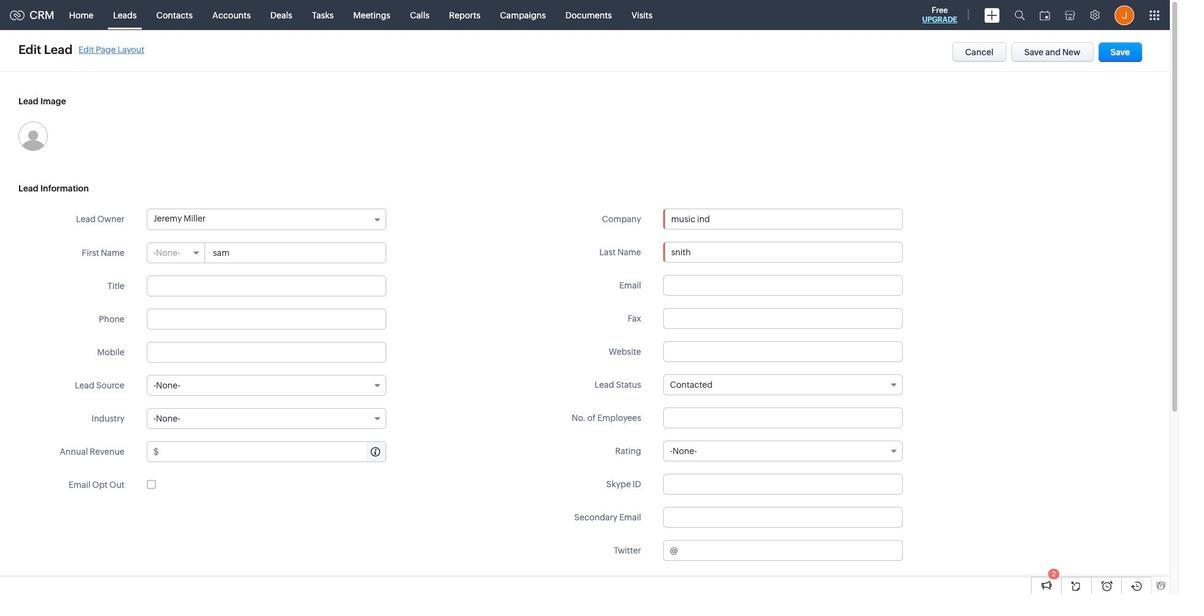 Task type: locate. For each thing, give the bounding box(es) containing it.
logo image
[[10, 10, 25, 20]]

None text field
[[664, 209, 902, 229], [663, 242, 903, 263], [663, 275, 903, 296], [663, 308, 903, 329], [147, 342, 386, 363], [161, 442, 386, 462], [663, 474, 903, 495], [663, 507, 903, 528], [680, 541, 902, 561], [664, 209, 902, 229], [663, 242, 903, 263], [663, 275, 903, 296], [663, 308, 903, 329], [147, 342, 386, 363], [161, 442, 386, 462], [663, 474, 903, 495], [663, 507, 903, 528], [680, 541, 902, 561]]

None field
[[664, 209, 902, 229], [147, 243, 205, 263], [663, 375, 903, 396], [147, 375, 386, 396], [147, 408, 386, 429], [663, 441, 903, 462], [664, 209, 902, 229], [147, 243, 205, 263], [663, 375, 903, 396], [147, 375, 386, 396], [147, 408, 386, 429], [663, 441, 903, 462]]

create menu image
[[984, 8, 1000, 22]]

None text field
[[206, 243, 386, 263], [147, 276, 386, 297], [147, 309, 386, 330], [663, 341, 903, 362], [663, 408, 903, 429], [206, 243, 386, 263], [147, 276, 386, 297], [147, 309, 386, 330], [663, 341, 903, 362], [663, 408, 903, 429]]

search image
[[1015, 10, 1025, 20]]

profile image
[[1115, 5, 1134, 25]]



Task type: vqa. For each thing, say whether or not it's contained in the screenshot.
Next Record icon
no



Task type: describe. For each thing, give the bounding box(es) containing it.
search element
[[1007, 0, 1032, 30]]

create menu element
[[977, 0, 1007, 30]]

image image
[[18, 122, 48, 151]]

calendar image
[[1040, 10, 1050, 20]]

profile element
[[1107, 0, 1142, 30]]



